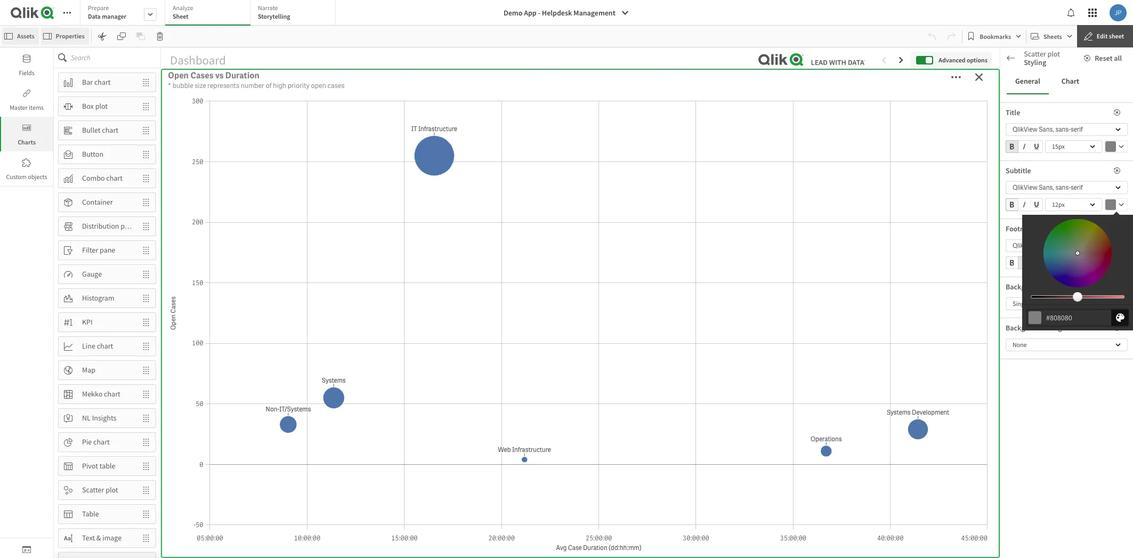 Task type: describe. For each thing, give the bounding box(es) containing it.
& for image
[[96, 533, 101, 543]]

storytelling
[[258, 12, 290, 20]]

bar
[[82, 77, 93, 87]]

items
[[29, 103, 44, 111]]

bullet chart
[[82, 125, 118, 135]]

move image for box plot
[[137, 97, 156, 115]]

represents
[[208, 81, 240, 90]]

chart for pie chart
[[93, 437, 110, 447]]

type
[[603, 148, 621, 159]]

Search text field
[[71, 47, 161, 68]]

group for footnote
[[1006, 257, 1044, 271]]

chart for chart suggestions
[[1026, 58, 1043, 68]]

footnote
[[1006, 224, 1035, 234]]

none button
[[1006, 339, 1128, 351]]

move image for pivot table
[[137, 457, 156, 475]]

scatter plot
[[82, 485, 118, 495]]

object image
[[22, 124, 31, 132]]

general button
[[1007, 69, 1049, 94]]

bullet
[[82, 125, 101, 135]]

gauge
[[82, 269, 102, 279]]

demo app - helpdesk management button
[[498, 4, 636, 21]]

mekko chart
[[82, 389, 120, 399]]

database image
[[22, 54, 31, 63]]

assets
[[17, 32, 34, 40]]

priority
[[288, 81, 310, 90]]

background for background image
[[1006, 323, 1045, 333]]

open for open cases by priority type
[[514, 148, 535, 159]]

advanced options
[[939, 56, 988, 64]]

qlikview sans, sans-serif for subtitle
[[1013, 183, 1084, 192]]

time
[[278, 372, 298, 383]]

sans- for title
[[1056, 125, 1071, 134]]

map
[[82, 365, 95, 375]]

sans, for subtitle
[[1040, 183, 1055, 192]]

options
[[967, 56, 988, 64]]

0 horizontal spatial you
[[1011, 221, 1021, 229]]

cases inside high priority cases 72
[[329, 76, 373, 98]]

assets button
[[2, 28, 39, 45]]

qlikview sans, sans-serif button for footnote
[[1006, 239, 1128, 252]]

vs
[[215, 70, 224, 81]]

demo app - helpdesk management
[[504, 8, 616, 18]]

chart for chart
[[1062, 76, 1080, 86]]

combo chart
[[82, 173, 123, 183]]

1 triangle right image from the top
[[1001, 146, 1015, 151]]

custom objects
[[6, 173, 47, 181]]

need
[[1056, 229, 1069, 237]]

move image for filter pane
[[137, 241, 156, 259]]

puzzle image
[[22, 158, 31, 167]]

reset
[[1096, 53, 1113, 63]]

text
[[82, 533, 95, 543]]

navigation off
[[1006, 303, 1040, 325]]

high
[[233, 76, 267, 98]]

alternate states
[[1015, 164, 1063, 174]]

bookmarks button
[[965, 28, 1025, 45]]

1 horizontal spatial you
[[1045, 229, 1054, 237]]

pie chart
[[82, 437, 110, 447]]

fields button
[[0, 47, 53, 82]]

by
[[561, 148, 570, 159]]

to right object
[[1082, 221, 1087, 229]]

1 vertical spatial size
[[1030, 334, 1042, 344]]

open & resolved cases over time
[[166, 372, 298, 383]]

move image for map
[[137, 361, 156, 379]]

triangle bottom image
[[1001, 255, 1015, 261]]

title
[[1006, 108, 1021, 117]]

sheets
[[1044, 32, 1063, 40]]

1 vertical spatial general
[[1015, 145, 1039, 154]]

plot for scatter plot
[[106, 485, 118, 495]]

sheet
[[1110, 32, 1125, 40]]

priority inside high priority cases 72
[[271, 76, 325, 98]]

open
[[311, 81, 326, 90]]

chart for line chart
[[97, 341, 113, 351]]

move image for mekko chart
[[137, 385, 156, 403]]

3 triangle right image from the top
[[1001, 515, 1015, 520]]

helpdesk
[[542, 8, 572, 18]]

2 triangle right image from the top
[[1001, 475, 1015, 481]]

chart for bullet chart
[[102, 125, 118, 135]]

sans- for subtitle
[[1056, 183, 1071, 192]]

scatter for scatter plot
[[82, 485, 104, 495]]

none text field inside application
[[1006, 417, 1106, 431]]

color for background color
[[1047, 282, 1063, 292]]

fields
[[19, 69, 35, 77]]

bookmarks
[[980, 32, 1012, 40]]

none
[[1013, 341, 1028, 349]]

reset all
[[1096, 53, 1123, 63]]

master items button
[[0, 82, 53, 117]]

move image for container
[[137, 193, 156, 211]]

move image for table
[[137, 505, 156, 523]]

kpi
[[82, 317, 93, 327]]

next sheet: performance image
[[898, 56, 906, 64]]

to right set
[[1100, 229, 1105, 237]]

alternate
[[1015, 164, 1043, 174]]

narrate storytelling
[[258, 4, 290, 20]]

line
[[82, 341, 95, 351]]

tab list containing prepare
[[80, 0, 340, 27]]

appearance tab
[[1001, 119, 1134, 139]]

chart for mekko chart
[[104, 389, 120, 399]]

mekko
[[82, 389, 103, 399]]

bar chart
[[82, 77, 111, 87]]

scatter chart image
[[1009, 59, 1018, 67]]

edit
[[1097, 32, 1108, 40]]

move image for text & image
[[137, 529, 156, 547]]

tab list containing general
[[1007, 69, 1127, 94]]

chart button
[[1054, 69, 1089, 94]]

state inside if you want to add the object to master visualizations, you need to set state to <inherited>.
[[1085, 229, 1099, 237]]

72
[[283, 98, 322, 141]]

table
[[100, 461, 115, 471]]

management
[[574, 8, 616, 18]]

chart for combo chart
[[106, 173, 123, 183]]

if
[[1006, 221, 1010, 229]]

edit sheet
[[1097, 32, 1125, 40]]

line chart
[[82, 341, 113, 351]]

-
[[538, 8, 541, 18]]

qlikview for subtitle
[[1013, 183, 1038, 192]]

sheet
[[173, 12, 189, 20]]

pivot
[[82, 461, 98, 471]]

qlikview sans, sans-serif for footnote
[[1013, 242, 1084, 250]]

filter pane
[[82, 245, 115, 255]]

of
[[266, 81, 272, 90]]

move image for histogram
[[137, 289, 156, 307]]

chart suggestions
[[1026, 58, 1083, 68]]

if you want to add the object to master visualizations, you need to set state to <inherited>.
[[1006, 221, 1106, 245]]

1 horizontal spatial image
[[1047, 323, 1066, 333]]

chart for bar chart
[[94, 77, 111, 87]]

142
[[552, 98, 610, 141]]

size inside open cases vs duration * bubble size represents number of high priority open cases
[[195, 81, 206, 90]]

move image for distribution plot
[[137, 217, 156, 235]]

qlikview sans, sans-serif button for title
[[1006, 123, 1128, 136]]

copy image
[[117, 32, 126, 41]]

advanced
[[939, 56, 966, 64]]

cases
[[328, 81, 345, 90]]

203 button
[[722, 74, 995, 143]]



Task type: vqa. For each thing, say whether or not it's contained in the screenshot.
1st Which from the right
no



Task type: locate. For each thing, give the bounding box(es) containing it.
state down subtitle
[[1006, 183, 1022, 193]]

0 horizontal spatial chart
[[1026, 58, 1043, 68]]

move image for kpi
[[137, 313, 156, 331]]

box
[[82, 101, 94, 111]]

1 vertical spatial triangle right image
[[1001, 534, 1015, 540]]

cases inside open cases vs duration * bubble size represents number of high priority open cases
[[190, 70, 214, 81]]

sans- for footnote
[[1056, 242, 1071, 250]]

tooltip inside application
[[1023, 212, 1134, 331]]

move image for bullet chart
[[137, 121, 156, 139]]

sans- down need
[[1056, 242, 1071, 250]]

sans- up 15px
[[1056, 125, 1071, 134]]

open inside open cases vs duration * bubble size represents number of high priority open cases
[[168, 70, 189, 81]]

sans-
[[1056, 125, 1071, 134], [1056, 183, 1071, 192], [1056, 242, 1071, 250]]

7 move image from the top
[[137, 385, 156, 403]]

1 vertical spatial scatter
[[82, 485, 104, 495]]

2 move image from the top
[[137, 121, 156, 139]]

0 horizontal spatial tab list
[[80, 0, 340, 27]]

general down styling
[[1016, 76, 1041, 86]]

you
[[1011, 221, 1021, 229], [1045, 229, 1054, 237]]

open for open cases vs duration * bubble size represents number of high priority open cases
[[168, 70, 189, 81]]

4 move image from the top
[[137, 217, 156, 235]]

move image for button
[[137, 145, 156, 163]]

1 vertical spatial group
[[1006, 198, 1044, 213]]

2 vertical spatial qlikview sans, sans-serif button
[[1006, 239, 1128, 252]]

you right if
[[1011, 221, 1021, 229]]

0 horizontal spatial size
[[195, 81, 206, 90]]

<inherited>.
[[1006, 237, 1038, 245]]

objects
[[28, 173, 47, 181]]

histogram
[[82, 293, 114, 303]]

2 vertical spatial triangle right image
[[1001, 515, 1015, 520]]

scatter right scatter chart "image"
[[1025, 49, 1047, 59]]

3 serif from the top
[[1071, 242, 1084, 250]]

background for background color
[[1006, 282, 1045, 292]]

serif for title
[[1071, 125, 1084, 134]]

qlikview for footnote
[[1013, 242, 1038, 250]]

cases right open
[[329, 76, 373, 98]]

background up bubble size
[[1006, 323, 1045, 333]]

open left vs at the left of the page
[[168, 70, 189, 81]]

10 move image from the top
[[137, 553, 156, 558]]

states
[[1045, 164, 1063, 174]]

to
[[1036, 221, 1042, 229], [1082, 221, 1087, 229], [1070, 229, 1075, 237], [1100, 229, 1105, 237]]

move image for combo chart
[[137, 169, 156, 187]]

& left resolved
[[189, 372, 195, 383]]

qlikview
[[1013, 125, 1038, 134], [1013, 183, 1038, 192], [1013, 242, 1038, 250]]

1 vertical spatial background
[[1006, 323, 1045, 333]]

4 move image from the top
[[137, 241, 156, 259]]

to left set
[[1070, 229, 1075, 237]]

0 vertical spatial group
[[1006, 140, 1044, 155]]

qlikview sans, sans-serif button for subtitle
[[1006, 181, 1128, 194]]

tooltip
[[1023, 212, 1134, 331]]

10 move image from the top
[[137, 505, 156, 523]]

move image for line chart
[[137, 337, 156, 355]]

1 serif from the top
[[1071, 125, 1084, 134]]

application
[[0, 0, 1134, 558]]

move image for scatter plot
[[137, 481, 156, 499]]

triangle right image
[[1001, 495, 1015, 500], [1001, 534, 1015, 540]]

nl
[[82, 413, 91, 423]]

2 vertical spatial open
[[166, 372, 187, 383]]

background up single color
[[1006, 282, 1045, 292]]

1 vertical spatial sans-
[[1056, 183, 1071, 192]]

0 vertical spatial open
[[168, 70, 189, 81]]

1 vertical spatial image
[[102, 533, 122, 543]]

2 qlikview from the top
[[1013, 183, 1038, 192]]

2 serif from the top
[[1071, 183, 1084, 192]]

container
[[82, 197, 113, 207]]

1 vertical spatial priority
[[572, 148, 601, 159]]

group down appearance in the right top of the page
[[1006, 140, 1044, 155]]

data
[[88, 12, 101, 20]]

qlikview sans, sans-serif button
[[1006, 123, 1128, 136], [1006, 181, 1128, 194], [1006, 239, 1128, 252]]

master items
[[10, 103, 44, 111]]

qlikview down visualizations,
[[1013, 242, 1038, 250]]

1 horizontal spatial &
[[189, 372, 195, 383]]

scatter inside scatter plot styling
[[1025, 49, 1047, 59]]

open cases by priority type
[[514, 148, 621, 159]]

bubble
[[1006, 334, 1029, 344]]

app
[[524, 8, 537, 18]]

styling
[[1025, 58, 1047, 67]]

qlikview sans, sans-serif down states
[[1013, 183, 1084, 192]]

0 vertical spatial state
[[1006, 183, 1022, 193]]

want
[[1022, 221, 1035, 229]]

0 vertical spatial background
[[1006, 282, 1045, 292]]

general
[[1016, 76, 1041, 86], [1015, 145, 1039, 154]]

15px
[[1053, 142, 1065, 150]]

priority
[[271, 76, 325, 98], [572, 148, 601, 159]]

chart down suggestions
[[1062, 76, 1080, 86]]

james peterson image
[[1110, 4, 1127, 21]]

qlikview down subtitle
[[1013, 183, 1038, 192]]

11 move image from the top
[[137, 529, 156, 547]]

1 move image from the top
[[137, 73, 156, 91]]

1 vertical spatial sans,
[[1040, 183, 1055, 192]]

1 vertical spatial &
[[96, 533, 101, 543]]

qlikview sans, sans-serif
[[1013, 125, 1084, 134], [1013, 183, 1084, 192], [1013, 242, 1084, 250]]

0 vertical spatial &
[[189, 372, 195, 383]]

None text field
[[1006, 417, 1106, 431]]

suggestions
[[1045, 58, 1083, 68]]

plot down sheets
[[1048, 49, 1061, 59]]

2 vertical spatial sans,
[[1040, 242, 1055, 250]]

you left the on the top of page
[[1045, 229, 1054, 237]]

image right "text"
[[102, 533, 122, 543]]

color inside 'popup button'
[[1031, 300, 1045, 308]]

1 vertical spatial qlikview
[[1013, 183, 1038, 192]]

qlikview sans, sans-serif up 15px
[[1013, 125, 1084, 134]]

1 vertical spatial serif
[[1071, 183, 1084, 192]]

0 vertical spatial size
[[195, 81, 206, 90]]

2 vertical spatial group
[[1006, 257, 1044, 271]]

background color
[[1006, 282, 1063, 292]]

all
[[1115, 53, 1123, 63]]

size down background image
[[1030, 334, 1042, 344]]

cases left by
[[536, 148, 560, 159]]

group
[[1006, 140, 1044, 155], [1006, 198, 1044, 213], [1006, 257, 1044, 271]]

distribution
[[82, 221, 119, 231]]

open for open & resolved cases over time
[[166, 372, 187, 383]]

open left by
[[514, 148, 535, 159]]

move image for bar chart
[[137, 73, 156, 91]]

move image
[[137, 97, 156, 115], [137, 121, 156, 139], [137, 145, 156, 163], [137, 217, 156, 235], [137, 289, 156, 307], [137, 313, 156, 331], [137, 337, 156, 355], [137, 433, 156, 451], [137, 457, 156, 475], [137, 505, 156, 523], [137, 529, 156, 547]]

group for subtitle
[[1006, 198, 1044, 213]]

2 vertical spatial qlikview
[[1013, 242, 1038, 250]]

chart up general button
[[1026, 58, 1043, 68]]

image up none popup button
[[1047, 323, 1066, 333]]

2 background from the top
[[1006, 323, 1045, 333]]

pane
[[100, 245, 115, 255]]

203
[[830, 98, 888, 141]]

reset all button
[[1078, 50, 1131, 67]]

cut image
[[98, 32, 106, 41]]

sans, down states
[[1040, 183, 1055, 192]]

6 move image from the top
[[137, 313, 156, 331]]

1 vertical spatial state
[[1085, 229, 1099, 237]]

analyze sheet
[[173, 4, 193, 20]]

general inside button
[[1016, 76, 1041, 86]]

cases left over
[[233, 372, 256, 383]]

1 horizontal spatial tab list
[[1007, 69, 1127, 94]]

12px
[[1053, 201, 1065, 209]]

serif up 12px dropdown button
[[1071, 183, 1084, 192]]

chart right mekko
[[104, 389, 120, 399]]

sans, up 15px
[[1040, 125, 1055, 134]]

set
[[1076, 229, 1084, 237]]

cases
[[190, 70, 214, 81], [329, 76, 373, 98], [536, 148, 560, 159], [233, 372, 256, 383]]

0 horizontal spatial &
[[96, 533, 101, 543]]

over
[[258, 372, 277, 383]]

to left add
[[1036, 221, 1042, 229]]

plot right distribution
[[121, 221, 133, 231]]

*
[[168, 81, 171, 90]]

link image
[[22, 89, 31, 98]]

qlikview sans, sans-serif for title
[[1013, 125, 1084, 134]]

9 move image from the top
[[137, 457, 156, 475]]

1 vertical spatial qlikview sans, sans-serif button
[[1006, 181, 1128, 194]]

1 triangle right image from the top
[[1001, 495, 1015, 500]]

& right "text"
[[96, 533, 101, 543]]

2 vertical spatial serif
[[1071, 242, 1084, 250]]

prepare
[[88, 4, 109, 12]]

1 vertical spatial open
[[514, 148, 535, 159]]

0 horizontal spatial scatter
[[82, 485, 104, 495]]

table
[[82, 509, 99, 519]]

chart right bar at the left top of page
[[94, 77, 111, 87]]

object
[[1064, 221, 1080, 229]]

0 vertical spatial scatter
[[1025, 49, 1047, 59]]

high priority cases 72
[[233, 76, 373, 141]]

2 vertical spatial sans-
[[1056, 242, 1071, 250]]

1 horizontal spatial state
[[1085, 229, 1099, 237]]

navigation
[[1006, 303, 1040, 313]]

0 vertical spatial priority
[[271, 76, 325, 98]]

1 qlikview sans, sans-serif button from the top
[[1006, 123, 1128, 136]]

application containing 72
[[0, 0, 1134, 558]]

chart inside button
[[1062, 76, 1080, 86]]

0 vertical spatial qlikview
[[1013, 125, 1038, 134]]

tab list
[[80, 0, 340, 27], [1007, 69, 1127, 94]]

qlikview for title
[[1013, 125, 1038, 134]]

general up alternate
[[1015, 145, 1039, 154]]

appearance
[[1006, 124, 1043, 134]]

qlikview sans, sans-serif button down need
[[1006, 239, 1128, 252]]

hex code text field
[[1040, 308, 1112, 327]]

chart right line
[[97, 341, 113, 351]]

1 qlikview sans, sans-serif from the top
[[1013, 125, 1084, 134]]

visualizations,
[[1006, 229, 1044, 237]]

2 group from the top
[[1006, 198, 1044, 213]]

plot down table
[[106, 485, 118, 495]]

0 vertical spatial serif
[[1071, 125, 1084, 134]]

plot for distribution plot
[[121, 221, 133, 231]]

color right single
[[1031, 300, 1045, 308]]

0 vertical spatial qlikview sans, sans-serif button
[[1006, 123, 1128, 136]]

serif up "15px" dropdown button
[[1071, 125, 1084, 134]]

qlikview sans, sans-serif button up "15px" dropdown button
[[1006, 123, 1128, 136]]

1 group from the top
[[1006, 140, 1044, 155]]

group for title
[[1006, 140, 1044, 155]]

move image for nl insights
[[137, 409, 156, 427]]

3 qlikview sans, sans-serif from the top
[[1013, 242, 1084, 250]]

prepare data manager
[[88, 4, 126, 20]]

1 vertical spatial tab list
[[1007, 69, 1127, 94]]

sans,
[[1040, 125, 1055, 134], [1040, 183, 1055, 192], [1040, 242, 1055, 250]]

&
[[189, 372, 195, 383], [96, 533, 101, 543]]

plot inside scatter plot styling
[[1048, 49, 1061, 59]]

single color button
[[1006, 298, 1097, 310]]

9 move image from the top
[[137, 481, 156, 499]]

color for single color
[[1031, 300, 1045, 308]]

1 vertical spatial qlikview sans, sans-serif
[[1013, 183, 1084, 192]]

group up the palette icon
[[1006, 257, 1044, 271]]

triangle right image
[[1001, 146, 1015, 151], [1001, 475, 1015, 481], [1001, 515, 1015, 520]]

box plot
[[82, 101, 108, 111]]

1 horizontal spatial scatter
[[1025, 49, 1047, 59]]

triangle bottom image
[[1001, 166, 1015, 171]]

qlikview down title
[[1013, 125, 1038, 134]]

group up want
[[1006, 198, 1044, 213]]

chart right bullet
[[102, 125, 118, 135]]

scatter for scatter plot styling
[[1025, 49, 1047, 59]]

0 vertical spatial tab list
[[80, 0, 340, 27]]

1 move image from the top
[[137, 97, 156, 115]]

high
[[273, 81, 286, 90]]

0 vertical spatial triangle right image
[[1001, 495, 1015, 500]]

0 vertical spatial qlikview sans, sans-serif
[[1013, 125, 1084, 134]]

serif for footnote
[[1071, 242, 1084, 250]]

2 triangle right image from the top
[[1001, 534, 1015, 540]]

duration
[[225, 70, 260, 81]]

serif down set
[[1071, 242, 1084, 250]]

1 horizontal spatial color
[[1047, 282, 1063, 292]]

& for resolved
[[189, 372, 195, 383]]

chart right pie
[[93, 437, 110, 447]]

1 vertical spatial color
[[1031, 300, 1045, 308]]

scatter plot styling
[[1025, 49, 1061, 67]]

pivot table
[[82, 461, 115, 471]]

size right bubble
[[195, 81, 206, 90]]

open
[[168, 70, 189, 81], [514, 148, 535, 159], [166, 372, 187, 383]]

state
[[1006, 183, 1022, 193], [1085, 229, 1099, 237]]

move image
[[137, 73, 156, 91], [137, 169, 156, 187], [137, 193, 156, 211], [137, 241, 156, 259], [137, 265, 156, 283], [137, 361, 156, 379], [137, 385, 156, 403], [137, 409, 156, 427], [137, 481, 156, 499], [137, 553, 156, 558]]

scatter up table
[[82, 485, 104, 495]]

8 move image from the top
[[137, 433, 156, 451]]

0 vertical spatial general
[[1016, 76, 1041, 86]]

3 group from the top
[[1006, 257, 1044, 271]]

5 move image from the top
[[137, 289, 156, 307]]

1 qlikview from the top
[[1013, 125, 1038, 134]]

1 horizontal spatial chart
[[1062, 76, 1080, 86]]

3 move image from the top
[[137, 193, 156, 211]]

combo
[[82, 173, 105, 183]]

move image for pie chart
[[137, 433, 156, 451]]

1 horizontal spatial size
[[1030, 334, 1042, 344]]

3 qlikview sans, sans-serif button from the top
[[1006, 239, 1128, 252]]

2 vertical spatial qlikview sans, sans-serif
[[1013, 242, 1084, 250]]

plot right box
[[95, 101, 108, 111]]

0 vertical spatial image
[[1047, 323, 1066, 333]]

narrate
[[258, 4, 278, 12]]

2 sans, from the top
[[1040, 183, 1055, 192]]

cases left vs at the left of the page
[[190, 70, 214, 81]]

delete image
[[156, 32, 164, 41]]

qlikview sans, sans-serif up presentation
[[1013, 242, 1084, 250]]

sans, for footnote
[[1040, 242, 1055, 250]]

insights
[[92, 413, 117, 423]]

background image
[[1006, 323, 1066, 333]]

1 sans- from the top
[[1056, 125, 1071, 134]]

12px button
[[1046, 198, 1103, 211]]

button
[[82, 149, 104, 159]]

distribution plot
[[82, 221, 133, 231]]

sans- up 12px
[[1056, 183, 1071, 192]]

serif
[[1071, 125, 1084, 134], [1071, 183, 1084, 192], [1071, 242, 1084, 250]]

color up single color 'popup button'
[[1047, 282, 1063, 292]]

open cases vs duration * bubble size represents number of high priority open cases
[[168, 70, 345, 90]]

0 vertical spatial color
[[1047, 282, 1063, 292]]

state right set
[[1085, 229, 1099, 237]]

3 qlikview from the top
[[1013, 242, 1038, 250]]

master
[[1088, 221, 1106, 229]]

sans, for title
[[1040, 125, 1055, 134]]

plot for scatter plot styling
[[1048, 49, 1061, 59]]

charts
[[18, 138, 36, 146]]

2 qlikview sans, sans-serif button from the top
[[1006, 181, 1128, 194]]

7 move image from the top
[[137, 337, 156, 355]]

2 qlikview sans, sans-serif from the top
[[1013, 183, 1084, 192]]

0 horizontal spatial image
[[102, 533, 122, 543]]

6 move image from the top
[[137, 361, 156, 379]]

2 sans- from the top
[[1056, 183, 1071, 192]]

sans, up presentation
[[1040, 242, 1055, 250]]

0 vertical spatial chart
[[1026, 58, 1043, 68]]

1 sans, from the top
[[1040, 125, 1055, 134]]

1 vertical spatial chart
[[1062, 76, 1080, 86]]

bubble
[[173, 81, 193, 90]]

open left resolved
[[166, 372, 187, 383]]

0 vertical spatial sans-
[[1056, 125, 1071, 134]]

palette image
[[1012, 280, 1020, 289]]

5 move image from the top
[[137, 265, 156, 283]]

chart right 'combo'
[[106, 173, 123, 183]]

qlikview sans, sans-serif button up 12px dropdown button
[[1006, 181, 1128, 194]]

serif for subtitle
[[1071, 183, 1084, 192]]

1 background from the top
[[1006, 282, 1045, 292]]

0 vertical spatial sans,
[[1040, 125, 1055, 134]]

3 sans- from the top
[[1056, 242, 1071, 250]]

8 move image from the top
[[137, 409, 156, 427]]

chart
[[94, 77, 111, 87], [102, 125, 118, 135], [106, 173, 123, 183], [97, 341, 113, 351], [104, 389, 120, 399], [93, 437, 110, 447]]

filter
[[82, 245, 98, 255]]

1 horizontal spatial priority
[[572, 148, 601, 159]]

0 horizontal spatial color
[[1031, 300, 1045, 308]]

move image for gauge
[[137, 265, 156, 283]]

single
[[1013, 300, 1030, 308]]

2 move image from the top
[[137, 169, 156, 187]]

single color
[[1013, 300, 1045, 308]]

0 horizontal spatial priority
[[271, 76, 325, 98]]

3 move image from the top
[[137, 145, 156, 163]]

142 button
[[444, 74, 717, 143]]

1 vertical spatial triangle right image
[[1001, 475, 1015, 481]]

plot for box plot
[[95, 101, 108, 111]]

3 sans, from the top
[[1040, 242, 1055, 250]]

demo
[[504, 8, 523, 18]]

0 horizontal spatial state
[[1006, 183, 1022, 193]]

subtitle
[[1006, 166, 1032, 175]]

variables image
[[22, 546, 31, 554]]

0 vertical spatial triangle right image
[[1001, 146, 1015, 151]]



